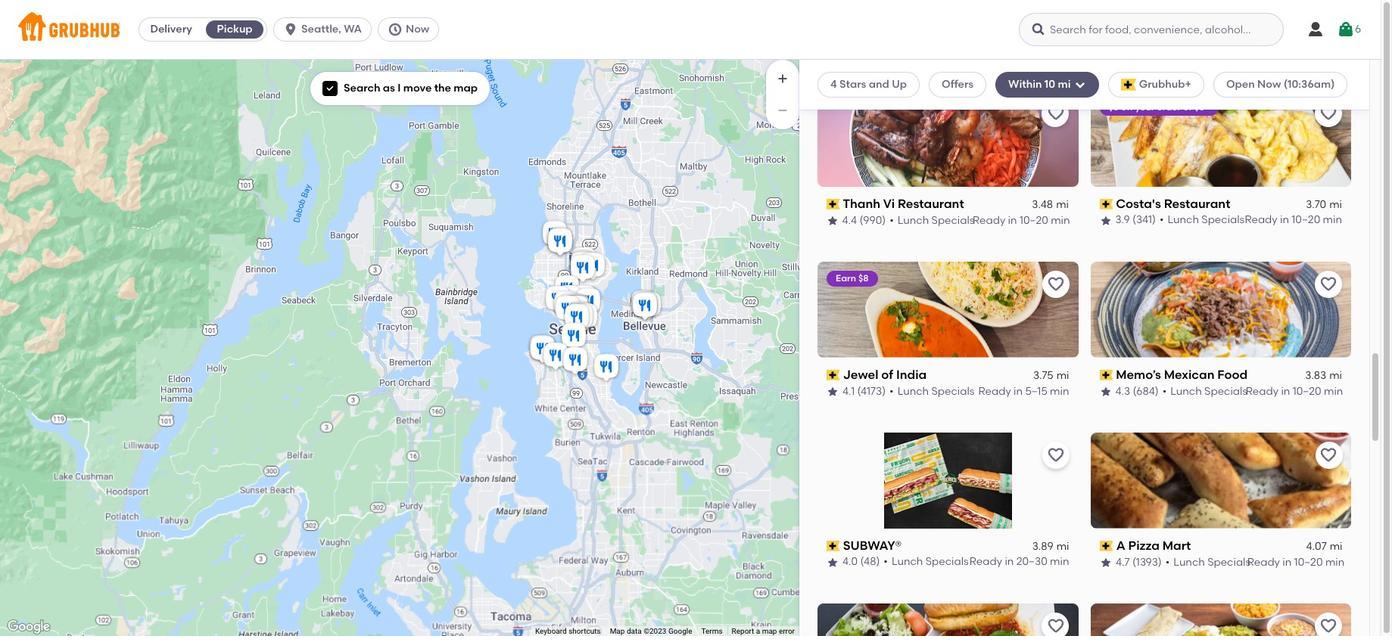 Task type: describe. For each thing, give the bounding box(es) containing it.
• for thanh vi restaurant
[[890, 214, 894, 227]]

(10:36am)
[[1284, 78, 1335, 91]]

4.3 (684)
[[1116, 385, 1159, 398]]

jewel of india image
[[568, 250, 598, 283]]

a
[[1116, 539, 1125, 553]]

costa's restaurant
[[1116, 197, 1231, 211]]

star icon image for memo's mexican food
[[1100, 386, 1112, 398]]

ready in 10–20 min for memo's mexican food
[[1246, 385, 1344, 398]]

subscription pass image for thanh vi restaurant
[[827, 199, 840, 210]]

4.4
[[843, 214, 858, 227]]

10
[[1045, 78, 1056, 91]]

• for subway®
[[884, 556, 888, 569]]

star icon image for a pizza mart
[[1100, 557, 1112, 569]]

1 vertical spatial map
[[762, 628, 777, 636]]

10–20 for costa's restaurant
[[1292, 214, 1321, 227]]

grubhub+
[[1139, 78, 1192, 91]]

6
[[1355, 23, 1362, 35]]

plus icon image
[[775, 71, 791, 86]]

and
[[869, 78, 890, 91]]

thanh vi restaurant image
[[568, 253, 598, 286]]

report a map error link
[[732, 628, 795, 636]]

mi for mexican
[[1330, 370, 1343, 383]]

great american diner bar image
[[528, 334, 558, 367]]

$5 off your order of $5+
[[1109, 102, 1210, 113]]

keyboard
[[535, 628, 567, 636]]

mi for pizza
[[1330, 541, 1343, 554]]

romano pizza & pasta  logo image
[[818, 604, 1079, 637]]

3.48 mi
[[1033, 199, 1070, 212]]

min for pizza
[[1325, 556, 1345, 569]]

ready for a pizza mart
[[1247, 556, 1280, 569]]

3.89 mi
[[1033, 541, 1070, 554]]

ready for costa's restaurant
[[1245, 214, 1278, 227]]

3.9
[[1116, 214, 1130, 227]]

4
[[831, 78, 837, 91]]

ready in 10–20 min for costa's restaurant
[[1245, 214, 1343, 227]]

$8
[[859, 273, 869, 284]]

puerto vallarta image
[[527, 333, 557, 366]]

data
[[627, 628, 642, 636]]

• for a pizza mart
[[1166, 556, 1170, 569]]

4.07
[[1306, 541, 1327, 554]]

taqueria tehuacan image
[[591, 352, 622, 385]]

save this restaurant button for a pizza mart logo
[[1315, 442, 1343, 469]]

3.89
[[1033, 541, 1054, 554]]

4.3
[[1116, 385, 1131, 398]]

4.7
[[1116, 556, 1130, 569]]

save this restaurant image for a pizza mart logo
[[1320, 447, 1338, 465]]

delivery button
[[139, 17, 203, 42]]

seattle, wa
[[301, 23, 362, 36]]

in for a pizza mart
[[1283, 556, 1292, 569]]

jewel
[[843, 368, 879, 382]]

as
[[383, 82, 395, 95]]

map
[[610, 628, 625, 636]]

palermo pizza & pasta image
[[569, 283, 599, 316]]

i
[[398, 82, 401, 95]]

20–30
[[1017, 556, 1048, 569]]

svg image for seattle, wa
[[283, 22, 298, 37]]

ready for jewel of india
[[979, 385, 1012, 398]]

subway® image
[[578, 250, 608, 284]]

3.9 (341)
[[1116, 214, 1156, 227]]

terms link
[[702, 628, 723, 636]]

thanh vi restaurant
[[843, 197, 965, 211]]

• for jewel of india
[[890, 385, 894, 398]]

ready in 20–30 min
[[970, 556, 1070, 569]]

wa
[[344, 23, 362, 36]]

3 save this restaurant image from the top
[[1047, 618, 1065, 636]]

(4173)
[[858, 385, 886, 398]]

• lunch specials for subway®
[[884, 556, 969, 569]]

3.83
[[1306, 370, 1327, 383]]

piroshki on madison image
[[563, 293, 593, 326]]

(341)
[[1133, 214, 1156, 227]]

• lunch specials for jewel of india
[[890, 385, 975, 398]]

puerto vallarta logo image
[[1091, 604, 1352, 637]]

save this restaurant button for the thanh vi restaurant logo
[[1042, 100, 1070, 127]]

specials for thanh vi restaurant
[[932, 214, 975, 227]]

keyboard shortcuts
[[535, 628, 601, 636]]

6 button
[[1337, 16, 1362, 43]]

stella deli and market image
[[543, 284, 573, 317]]

papa johns image
[[573, 286, 604, 319]]

star icon image for thanh vi restaurant
[[827, 215, 839, 227]]

• lunch specials for a pizza mart
[[1166, 556, 1251, 569]]

save this restaurant button for romano pizza & pasta  logo
[[1042, 613, 1070, 637]]

costa's restaurant logo image
[[1091, 91, 1352, 187]]

3.70 mi
[[1306, 199, 1343, 212]]

5–15
[[1026, 385, 1048, 398]]

lunch for a pizza mart
[[1174, 556, 1205, 569]]

the
[[434, 82, 451, 95]]

in for memo's mexican food
[[1282, 385, 1291, 398]]

within 10 mi
[[1009, 78, 1071, 91]]

subscription pass image for subway®
[[827, 542, 840, 552]]

costa's restaurant image
[[568, 250, 598, 283]]

a pizza mart logo image
[[1091, 433, 1352, 529]]

search as i move the map
[[344, 82, 478, 95]]

map data ©2023 google
[[610, 628, 693, 636]]

(48)
[[861, 556, 880, 569]]

4.4 (990)
[[843, 214, 887, 227]]

min for restaurant
[[1323, 214, 1343, 227]]

jewel of india logo image
[[818, 262, 1079, 358]]

mi right 10
[[1058, 78, 1071, 91]]

min for of
[[1050, 385, 1070, 398]]

0 vertical spatial of
[[1184, 102, 1193, 113]]

0 horizontal spatial map
[[454, 82, 478, 95]]

earn $8
[[836, 273, 869, 284]]

specials for memo's mexican food
[[1205, 385, 1248, 398]]

orient express image
[[559, 321, 589, 354]]

4.7 (1393)
[[1116, 556, 1162, 569]]

mexican
[[1164, 368, 1215, 382]]

0 horizontal spatial svg image
[[1031, 22, 1047, 37]]

open
[[1227, 78, 1255, 91]]

memo's mexican food image
[[568, 248, 598, 281]]

move
[[403, 82, 432, 95]]

pokeworks image
[[630, 290, 660, 324]]

4 stars and up
[[831, 78, 907, 91]]

• lunch specials for thanh vi restaurant
[[890, 214, 975, 227]]

min for vi
[[1052, 214, 1071, 227]]

4.07 mi
[[1306, 541, 1343, 554]]

deli shez cafe image
[[551, 289, 582, 322]]

now inside button
[[406, 23, 430, 36]]

jewel of india
[[843, 368, 927, 382]]

a
[[756, 628, 760, 636]]

subway® logo image
[[884, 433, 1012, 529]]

mi for restaurant
[[1330, 199, 1343, 212]]

ready for subway®
[[970, 556, 1003, 569]]

star icon image for jewel of india
[[827, 386, 839, 398]]

patty's eggnest image
[[540, 218, 570, 252]]

vi
[[884, 197, 896, 211]]

within
[[1009, 78, 1042, 91]]

grubhub plus flag logo image
[[1121, 79, 1136, 91]]

north star diner & shanghai room image
[[545, 225, 576, 259]]

memo's
[[1116, 368, 1161, 382]]

svg image inside 6 button
[[1337, 20, 1355, 39]]

harried & hungry image
[[560, 345, 591, 378]]

4.1 (4173)
[[843, 385, 886, 398]]

min for mexican
[[1324, 385, 1344, 398]]

(684)
[[1133, 385, 1159, 398]]



Task type: vqa. For each thing, say whether or not it's contained in the screenshot.


Task type: locate. For each thing, give the bounding box(es) containing it.
• lunch specials up proceed at the right of page
[[1166, 556, 1251, 569]]

ready in 10–20 min for a pizza mart
[[1247, 556, 1345, 569]]

save this restaurant image
[[1320, 105, 1338, 123], [1047, 276, 1065, 294], [1320, 276, 1338, 294], [1320, 447, 1338, 465], [1320, 618, 1338, 636]]

pho saigon image
[[561, 293, 591, 327]]

subscription pass image left 'thanh'
[[827, 199, 840, 210]]

ready in 10–20 min for thanh vi restaurant
[[973, 214, 1071, 227]]

min down the 3.70 mi at top right
[[1323, 214, 1343, 227]]

lunch down thanh vi restaurant at top right
[[898, 214, 930, 227]]

taco del mar image
[[557, 291, 588, 324]]

sugar bakery & cafe image
[[561, 293, 591, 327]]

star icon image left the 4.7 on the bottom of page
[[1100, 557, 1112, 569]]

save this restaurant image down 20–30
[[1047, 618, 1065, 636]]

india's quick bites image
[[552, 273, 582, 306]]

map right the
[[454, 82, 478, 95]]

ready in 10–20 min down 3.83
[[1246, 385, 1344, 398]]

in for subway®
[[1005, 556, 1014, 569]]

10–20 for memo's mexican food
[[1293, 385, 1322, 398]]

of left "$5+"
[[1184, 102, 1193, 113]]

specials for jewel of india
[[932, 385, 975, 398]]

specials down costa's restaurant
[[1202, 214, 1245, 227]]

subscription pass image for costa's restaurant
[[1100, 199, 1113, 210]]

0 horizontal spatial restaurant
[[898, 197, 965, 211]]

subscription pass image
[[1100, 199, 1113, 210], [827, 542, 840, 552]]

lunch down costa's restaurant
[[1168, 214, 1199, 227]]

up
[[892, 78, 907, 91]]

now
[[406, 23, 430, 36], [1258, 78, 1282, 91]]

• right the (48) on the bottom
[[884, 556, 888, 569]]

svg image left search
[[326, 84, 335, 93]]

1 vertical spatial subscription pass image
[[827, 542, 840, 552]]

4.0 (48)
[[843, 556, 880, 569]]

search
[[344, 82, 380, 95]]

0 horizontal spatial subscription pass image
[[827, 542, 840, 552]]

lunch for subway®
[[892, 556, 923, 569]]

now up move at the left top
[[406, 23, 430, 36]]

save this restaurant image for thanh vi restaurant
[[1047, 105, 1065, 123]]

seattle, wa button
[[273, 17, 378, 42]]

ready in 10–20 min down 3.48
[[973, 214, 1071, 227]]

specials for a pizza mart
[[1208, 556, 1251, 569]]

• right (341)
[[1160, 214, 1164, 227]]

save this restaurant button for memo's mexican food logo
[[1315, 271, 1343, 298]]

©2023
[[644, 628, 667, 636]]

206 burger co (first hill) image
[[561, 293, 591, 327]]

svg image left 6 button
[[1307, 20, 1325, 39]]

lunch down mart
[[1174, 556, 1205, 569]]

now button
[[378, 17, 445, 42]]

specials left ready in 5–15 min
[[932, 385, 975, 398]]

restaurant right the vi
[[898, 197, 965, 211]]

0 horizontal spatial of
[[882, 368, 894, 382]]

• lunch specials down mexican
[[1163, 385, 1248, 398]]

1 restaurant from the left
[[898, 197, 965, 211]]

save this restaurant image down 5–15
[[1047, 447, 1065, 465]]

1 horizontal spatial restaurant
[[1164, 197, 1231, 211]]

mi for of
[[1057, 370, 1070, 383]]

save this restaurant button for subway® logo
[[1042, 442, 1070, 469]]

shortcuts
[[569, 628, 601, 636]]

• lunch specials for costa's restaurant
[[1160, 214, 1245, 227]]

• for memo's mexican food
[[1163, 385, 1167, 398]]

3.83 mi
[[1306, 370, 1343, 383]]

lunch for costa's restaurant
[[1168, 214, 1199, 227]]

10–20 down '3.70'
[[1292, 214, 1321, 227]]

checkout
[[1271, 581, 1321, 594]]

1 horizontal spatial of
[[1184, 102, 1193, 113]]

restaurant right costa's
[[1164, 197, 1231, 211]]

svg image right wa
[[388, 22, 403, 37]]

1 vertical spatial now
[[1258, 78, 1282, 91]]

lunch right the (48) on the bottom
[[892, 556, 923, 569]]

lunch for jewel of india
[[898, 385, 929, 398]]

ready for memo's mexican food
[[1246, 385, 1279, 398]]

order
[[1157, 102, 1181, 113]]

svg image inside now button
[[388, 22, 403, 37]]

• right the (684)
[[1163, 385, 1167, 398]]

market diner image
[[553, 293, 583, 327]]

subscription pass image for a pizza mart
[[1100, 542, 1113, 552]]

star icon image left 4.3
[[1100, 386, 1112, 398]]

1 vertical spatial of
[[882, 368, 894, 382]]

• lunch specials down costa's restaurant
[[1160, 214, 1245, 227]]

min down 4.07 mi
[[1325, 556, 1345, 569]]

romano pizza & pasta image
[[541, 340, 571, 374]]

main navigation navigation
[[0, 0, 1381, 60]]

ready in 5–15 min
[[979, 385, 1070, 398]]

specials for costa's restaurant
[[1202, 214, 1245, 227]]

specials down thanh vi restaurant at top right
[[932, 214, 975, 227]]

of
[[1184, 102, 1193, 113], [882, 368, 894, 382]]

lunch down india at the right bottom of the page
[[898, 385, 929, 398]]

off
[[1121, 102, 1134, 113]]

specials up proceed at the right of page
[[1208, 556, 1251, 569]]

1 vertical spatial save this restaurant image
[[1047, 447, 1065, 465]]

star icon image for subway®
[[827, 557, 839, 569]]

proceed to checkout button
[[1165, 575, 1367, 602]]

ready in 10–20 min up 'checkout'
[[1247, 556, 1345, 569]]

food
[[1218, 368, 1248, 382]]

error
[[779, 628, 795, 636]]

your
[[1136, 102, 1155, 113]]

in for jewel of india
[[1014, 385, 1023, 398]]

svg image left seattle,
[[283, 22, 298, 37]]

save this restaurant button
[[1042, 100, 1070, 127], [1315, 100, 1343, 127], [1042, 271, 1070, 298], [1315, 271, 1343, 298], [1042, 442, 1070, 469], [1315, 442, 1343, 469], [1042, 613, 1070, 637], [1315, 613, 1343, 637]]

keyboard shortcuts button
[[535, 627, 601, 637]]

in for costa's restaurant
[[1281, 214, 1290, 227]]

save this restaurant image for subway®
[[1047, 447, 1065, 465]]

pickup
[[217, 23, 253, 36]]

4.1
[[843, 385, 855, 398]]

mart
[[1163, 539, 1191, 553]]

• down jewel of india
[[890, 385, 894, 398]]

open now (10:36am)
[[1227, 78, 1335, 91]]

10–20 for thanh vi restaurant
[[1020, 214, 1049, 227]]

subscription pass image left subway®
[[827, 542, 840, 552]]

star icon image left 4.0
[[827, 557, 839, 569]]

map
[[454, 82, 478, 95], [762, 628, 777, 636]]

(1393)
[[1132, 556, 1162, 569]]

(990)
[[860, 214, 887, 227]]

subscription pass image
[[827, 199, 840, 210], [827, 371, 840, 381], [1100, 371, 1113, 381], [1100, 542, 1113, 552]]

subscription pass image for memo's mexican food
[[1100, 371, 1113, 381]]

tropical smoothie cafe image
[[630, 290, 660, 323]]

mi right 3.89
[[1057, 541, 1070, 554]]

mi
[[1058, 78, 1071, 91], [1057, 199, 1070, 212], [1330, 199, 1343, 212], [1057, 370, 1070, 383], [1330, 370, 1343, 383], [1057, 541, 1070, 554], [1330, 541, 1343, 554]]

• lunch specials down india at the right bottom of the page
[[890, 385, 975, 398]]

subscription pass image left jewel
[[827, 371, 840, 381]]

hurry curry of tokyo image
[[554, 283, 584, 316]]

mi right 3.75
[[1057, 370, 1070, 383]]

1 horizontal spatial map
[[762, 628, 777, 636]]

10–20 down 3.48
[[1020, 214, 1049, 227]]

10–20 down 3.83
[[1293, 385, 1322, 398]]

of up (4173)
[[882, 368, 894, 382]]

ready in 10–20 min down '3.70'
[[1245, 214, 1343, 227]]

sushi kudasai image
[[634, 290, 664, 323]]

report
[[732, 628, 754, 636]]

2 vertical spatial save this restaurant image
[[1047, 618, 1065, 636]]

2 restaurant from the left
[[1164, 197, 1231, 211]]

min down 3.75 mi
[[1050, 385, 1070, 398]]

pizza
[[1128, 539, 1160, 553]]

report a map error
[[732, 628, 795, 636]]

svg image inside seattle, wa button
[[283, 22, 298, 37]]

specials down the food
[[1205, 385, 1248, 398]]

lunch for memo's mexican food
[[1171, 385, 1202, 398]]

jucivana image
[[566, 299, 596, 333]]

Search for food, convenience, alcohol... search field
[[1019, 13, 1284, 46]]

to
[[1257, 581, 1268, 594]]

kalia indian cuisine image
[[545, 226, 576, 259]]

star icon image for costa's restaurant
[[1100, 215, 1112, 227]]

lunch down mexican
[[1171, 385, 1202, 398]]

• for costa's restaurant
[[1160, 214, 1164, 227]]

thanh
[[843, 197, 881, 211]]

star icon image
[[827, 215, 839, 227], [1100, 215, 1112, 227], [827, 386, 839, 398], [1100, 386, 1112, 398], [827, 557, 839, 569], [1100, 557, 1112, 569]]

3.70
[[1306, 199, 1327, 212]]

subscription pass image left memo's
[[1100, 371, 1113, 381]]

0 vertical spatial save this restaurant image
[[1047, 105, 1065, 123]]

0 vertical spatial now
[[406, 23, 430, 36]]

0 horizontal spatial now
[[406, 23, 430, 36]]

proceed
[[1211, 581, 1255, 594]]

min down 3.89 mi
[[1050, 556, 1070, 569]]

3.48
[[1033, 199, 1054, 212]]

10–20
[[1020, 214, 1049, 227], [1292, 214, 1321, 227], [1293, 385, 1322, 398], [1294, 556, 1323, 569]]

• lunch specials down thanh vi restaurant at top right
[[890, 214, 975, 227]]

save this restaurant image for memo's mexican food logo
[[1320, 276, 1338, 294]]

costa's
[[1116, 197, 1162, 211]]

subway®
[[843, 539, 902, 553]]

mi for vi
[[1057, 199, 1070, 212]]

cheeky cafe image
[[570, 301, 601, 334]]

• lunch specials right the (48) on the bottom
[[884, 556, 969, 569]]

$5
[[1109, 102, 1119, 113]]

• down the vi
[[890, 214, 894, 227]]

memo's mexican food
[[1116, 368, 1248, 382]]

mi right 4.07
[[1330, 541, 1343, 554]]

in for thanh vi restaurant
[[1009, 214, 1018, 227]]

star icon image left 3.9
[[1100, 215, 1112, 227]]

0 vertical spatial subscription pass image
[[1100, 199, 1113, 210]]

save this restaurant image down 10
[[1047, 105, 1065, 123]]

specials up romano pizza & pasta  logo
[[926, 556, 969, 569]]

subscription pass image left a
[[1100, 542, 1113, 552]]

2 horizontal spatial svg image
[[1337, 20, 1355, 39]]

lunch for thanh vi restaurant
[[898, 214, 930, 227]]

3.75 mi
[[1034, 370, 1070, 383]]

specials for subway®
[[926, 556, 969, 569]]

min down '3.83 mi'
[[1324, 385, 1344, 398]]

subscription pass image for jewel of india
[[827, 371, 840, 381]]

1 save this restaurant image from the top
[[1047, 105, 1065, 123]]

mi right '3.70'
[[1330, 199, 1343, 212]]

1 horizontal spatial subscription pass image
[[1100, 199, 1113, 210]]

seattle,
[[301, 23, 341, 36]]

chu minh tofu & vegan deli image
[[566, 302, 596, 335]]

save this restaurant button for puerto vallarta logo
[[1315, 613, 1343, 637]]

save this restaurant image for puerto vallarta logo
[[1320, 618, 1338, 636]]

map region
[[0, 14, 954, 637]]

min
[[1052, 214, 1071, 227], [1323, 214, 1343, 227], [1050, 385, 1070, 398], [1324, 385, 1344, 398], [1050, 556, 1070, 569], [1325, 556, 1345, 569]]

map right the a
[[762, 628, 777, 636]]

google image
[[4, 618, 54, 637]]

delivery
[[150, 23, 192, 36]]

mi right 3.83
[[1330, 370, 1343, 383]]

lunch
[[898, 214, 930, 227], [1168, 214, 1199, 227], [898, 385, 929, 398], [1171, 385, 1202, 398], [892, 556, 923, 569], [1174, 556, 1205, 569]]

memo's mexican food logo image
[[1091, 262, 1352, 358]]

stars
[[840, 78, 867, 91]]

thanh vi restaurant logo image
[[818, 91, 1079, 187]]

• lunch specials
[[890, 214, 975, 227], [1160, 214, 1245, 227], [890, 385, 975, 398], [1163, 385, 1248, 398], [884, 556, 969, 569], [1166, 556, 1251, 569]]

• down mart
[[1166, 556, 1170, 569]]

4.0
[[843, 556, 858, 569]]

1 horizontal spatial now
[[1258, 78, 1282, 91]]

india
[[897, 368, 927, 382]]

pickup button
[[203, 17, 267, 42]]

1 horizontal spatial svg image
[[1074, 79, 1086, 91]]

star icon image left 4.1
[[827, 386, 839, 398]]

ready for thanh vi restaurant
[[973, 214, 1006, 227]]

earn
[[836, 273, 856, 284]]

star icon image left 4.4
[[827, 215, 839, 227]]

svg image for now
[[388, 22, 403, 37]]

panda express image
[[629, 288, 659, 321]]

terms
[[702, 628, 723, 636]]

mi right 3.48
[[1057, 199, 1070, 212]]

google
[[669, 628, 693, 636]]

min down 3.48 mi
[[1052, 214, 1071, 227]]

$5+
[[1195, 102, 1210, 113]]

2 save this restaurant image from the top
[[1047, 447, 1065, 465]]

ready in 10–20 min
[[973, 214, 1071, 227], [1245, 214, 1343, 227], [1246, 385, 1344, 398], [1247, 556, 1345, 569]]

10–20 down 4.07
[[1294, 556, 1323, 569]]

save this restaurant image
[[1047, 105, 1065, 123], [1047, 447, 1065, 465], [1047, 618, 1065, 636]]

10–20 for a pizza mart
[[1294, 556, 1323, 569]]

svg image for search as i move the map
[[326, 84, 335, 93]]

thanh vi image
[[566, 301, 596, 334]]

a pizza mart image
[[569, 245, 599, 278]]

now right open
[[1258, 78, 1282, 91]]

asia bar-b-que image
[[562, 302, 592, 335]]

subscription pass image left costa's
[[1100, 199, 1113, 210]]

proceed to checkout
[[1211, 581, 1321, 594]]

minus icon image
[[775, 103, 791, 118]]

3.75
[[1034, 370, 1054, 383]]

svg image
[[1307, 20, 1325, 39], [283, 22, 298, 37], [388, 22, 403, 37], [326, 84, 335, 93]]

• lunch specials for memo's mexican food
[[1163, 385, 1248, 398]]

svg image
[[1337, 20, 1355, 39], [1031, 22, 1047, 37], [1074, 79, 1086, 91]]

0 vertical spatial map
[[454, 82, 478, 95]]



